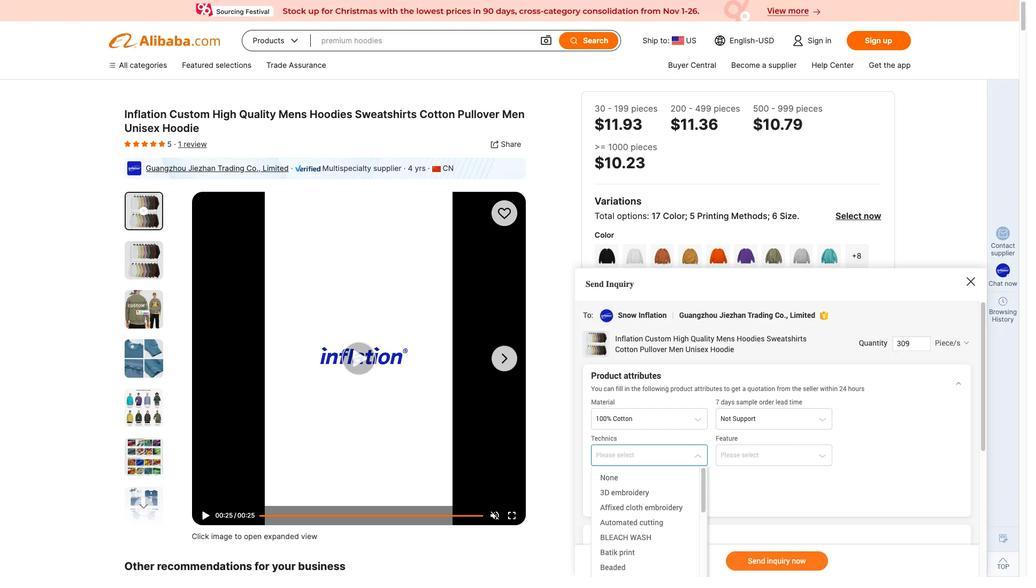 Task type: vqa. For each thing, say whether or not it's contained in the screenshot.


Task type: locate. For each thing, give the bounding box(es) containing it.
; right the 17
[[685, 211, 688, 221]]

1 vertical spatial now
[[1005, 280, 1018, 288]]

contact up deciding?
[[630, 373, 663, 384]]

1 vertical spatial get
[[653, 400, 668, 411]]

contact up the 'enjoy'
[[611, 531, 639, 540]]

a left new
[[659, 449, 664, 460]]

2 vertical spatial contact
[[611, 531, 639, 540]]

get left samples
[[653, 400, 668, 411]]

contact up the chat now
[[991, 242, 1015, 250]]

methods up puff printing
[[625, 274, 657, 284]]

200 - 499 pieces $11.36
[[671, 103, 740, 134]]

men
[[502, 108, 525, 121]]

pieces for $10.79
[[796, 103, 823, 114]]

0 horizontal spatial color
[[595, 231, 614, 240]]

sign left in
[[808, 36, 823, 45]]

purchase
[[595, 483, 638, 494]]

contact supplier up samples
[[630, 373, 699, 384]]

image
[[211, 532, 233, 541]]

size up s
[[595, 318, 610, 327]]

sign left up
[[865, 36, 881, 45]]

contact supplier up the chat now
[[991, 242, 1015, 257]]

browsing history
[[989, 308, 1017, 324]]

3 - from the left
[[771, 103, 775, 114]]


[[289, 35, 300, 46]]

- right 30 at the right top of page
[[608, 103, 612, 114]]

quality
[[239, 108, 276, 121]]

0 horizontal spatial -
[[608, 103, 612, 114]]

to inside contact supplier to negotiate shipping details enjoy on-time dispatch guarantee
[[671, 531, 678, 540]]

0 vertical spatial with
[[640, 449, 657, 460]]

now right select
[[864, 211, 881, 221]]

xl right 2
[[710, 338, 720, 347]]

3 xl link
[[731, 332, 762, 353]]

pieces for $11.36
[[714, 103, 740, 114]]

new
[[667, 449, 684, 460]]

1 horizontal spatial to
[[671, 531, 678, 540]]

1 xl from the left
[[676, 338, 685, 347]]

printing methods
[[595, 274, 657, 284]]

2 xl link
[[696, 332, 727, 353]]

m
[[626, 338, 633, 347]]

us left $10
[[595, 449, 606, 460]]

;
[[685, 211, 688, 221], [768, 211, 770, 221]]

2 xl from the left
[[710, 338, 720, 347]]

company logo image
[[127, 161, 142, 176]]

0 vertical spatial size
[[780, 211, 797, 221]]

pieces inside 500 - 999 pieces $10.79
[[796, 103, 823, 114]]

1 vertical spatial us
[[595, 449, 606, 460]]

expanded
[[264, 532, 299, 541]]

- right the 200
[[689, 103, 693, 114]]

3 xl from the left
[[746, 338, 755, 347]]

on-
[[632, 540, 646, 550]]

pieces for $11.93
[[631, 103, 658, 114]]

l
[[652, 338, 656, 347]]

inquiry
[[606, 280, 634, 289]]

multispecialty supplier
[[322, 164, 402, 173]]

1 horizontal spatial 5
[[690, 211, 695, 221]]

now for chat now
[[1005, 280, 1018, 288]]

color down total
[[595, 231, 614, 240]]

0 vertical spatial get
[[869, 60, 882, 70]]

supplier up the chat now
[[991, 249, 1015, 257]]

0 vertical spatial now
[[864, 211, 881, 221]]

8
[[857, 251, 862, 261]]

sign
[[808, 36, 823, 45], [865, 36, 881, 45]]

yrs
[[415, 164, 426, 173]]

recommendations
[[157, 561, 252, 573]]

0 vertical spatial methods
[[731, 211, 768, 221]]

business
[[298, 561, 346, 573]]

supplier
[[769, 60, 797, 70], [373, 164, 402, 173], [991, 249, 1015, 257], [665, 373, 699, 384], [686, 449, 718, 460], [641, 531, 669, 540]]

1 sign from the left
[[808, 36, 823, 45]]

1 horizontal spatial ;
[[768, 211, 770, 221]]

1 vertical spatial details
[[748, 531, 772, 540]]

2 horizontal spatial now
[[1005, 280, 1018, 288]]

get the app
[[869, 60, 911, 70]]

00:25 left /
[[215, 512, 233, 520]]

1 horizontal spatial xl
[[710, 338, 720, 347]]

30 - 199 pieces $11.93
[[595, 103, 658, 134]]

0 horizontal spatial ;
[[685, 211, 688, 221]]

0 vertical spatial color
[[663, 211, 685, 221]]

in
[[825, 36, 832, 45]]

- inside 500 - 999 pieces $10.79
[[771, 103, 775, 114]]

0 horizontal spatial get
[[653, 400, 668, 411]]

us up buyer central
[[686, 36, 696, 45]]

payments
[[610, 562, 645, 571]]

0 horizontal spatial contact supplier
[[630, 373, 699, 384]]

xl link
[[668, 332, 692, 353]]

1 horizontal spatial sign
[[865, 36, 881, 45]]

- inside 30 - 199 pieces $11.93
[[608, 103, 612, 114]]

xl for 2 xl
[[710, 338, 720, 347]]

pieces right 499
[[714, 103, 740, 114]]

0 horizontal spatial sign
[[808, 36, 823, 45]]

a inside membership benefits us $10 off with a new supplier claim now
[[659, 449, 664, 460]]

sign for sign up
[[865, 36, 881, 45]]

options:
[[617, 211, 649, 221]]

0 horizontal spatial now
[[745, 449, 762, 460]]

browsing
[[989, 308, 1017, 316]]

ship to:
[[643, 36, 670, 45]]

to:
[[660, 36, 670, 45]]

2 horizontal spatial xl
[[746, 338, 755, 347]]

有声 image
[[490, 512, 499, 521]]

now right chat
[[1005, 280, 1018, 288]]

1 horizontal spatial a
[[762, 60, 766, 70]]

全屏 image
[[507, 512, 516, 521]]

; left '6'
[[768, 211, 770, 221]]

now for select now
[[864, 211, 881, 221]]

central
[[691, 60, 716, 70]]

methods left '6'
[[731, 211, 768, 221]]

off
[[626, 449, 637, 460]]

xl right l
[[676, 338, 685, 347]]

1 vertical spatial methods
[[625, 274, 657, 284]]

color
[[663, 211, 685, 221], [595, 231, 614, 240]]

details inside contact supplier to negotiate shipping details enjoy on-time dispatch guarantee
[[748, 531, 772, 540]]

play fill image
[[139, 206, 148, 217]]

4 yrs
[[408, 164, 426, 173]]

supplier right new
[[686, 449, 718, 460]]

- inside 200 - 499 pieces $11.36
[[689, 103, 693, 114]]

details up protection with
[[641, 483, 672, 494]]

3
[[739, 338, 744, 347]]

selections
[[216, 60, 251, 70]]

size
[[780, 211, 797, 221], [595, 318, 610, 327]]

0 vertical spatial contact
[[991, 242, 1015, 250]]

details
[[641, 483, 672, 494], [748, 531, 772, 540]]

buyer
[[668, 60, 689, 70]]

0 horizontal spatial a
[[659, 449, 664, 460]]

0 horizontal spatial details
[[641, 483, 672, 494]]

1 horizontal spatial size
[[780, 211, 797, 221]]

protection with
[[595, 497, 648, 506]]

00:25 right /
[[237, 512, 255, 520]]

0 horizontal spatial to
[[235, 532, 242, 541]]

>=
[[595, 142, 606, 152]]

us inside membership benefits us $10 off with a new supplier claim now
[[595, 449, 606, 460]]

to for negotiate
[[671, 531, 678, 540]]

$10.79
[[753, 116, 803, 134]]

for
[[255, 561, 270, 573]]

favorites filling image
[[124, 140, 131, 148], [142, 140, 148, 148], [142, 140, 148, 148], [150, 140, 156, 148]]

supplier up samples
[[665, 373, 699, 384]]

6
[[772, 211, 778, 221]]

xl right '3' at the bottom
[[746, 338, 755, 347]]

send inquiry
[[586, 280, 634, 289]]

1 vertical spatial contact supplier
[[630, 373, 699, 384]]

5 left the 1
[[167, 140, 172, 149]]

pieces right 1000
[[631, 142, 657, 152]]

1 vertical spatial size
[[595, 318, 610, 327]]

1 vertical spatial contact
[[630, 373, 663, 384]]

assurance
[[289, 60, 326, 70]]

to
[[671, 531, 678, 540], [235, 532, 242, 541]]

app
[[897, 60, 911, 70]]

- right 500
[[771, 103, 775, 114]]

$11.36
[[671, 116, 718, 134]]

1 vertical spatial a
[[659, 449, 664, 460]]

0 horizontal spatial 00:25
[[215, 512, 233, 520]]

hoodie
[[162, 122, 199, 135]]

color right the 17
[[663, 211, 685, 221]]

help
[[812, 60, 828, 70]]

1000
[[608, 142, 628, 152]]

1 horizontal spatial now
[[864, 211, 881, 221]]

2 sign from the left
[[865, 36, 881, 45]]

1 horizontal spatial methods
[[731, 211, 768, 221]]

to left open
[[235, 532, 242, 541]]

0 vertical spatial a
[[762, 60, 766, 70]]

pieces right 999
[[796, 103, 823, 114]]

1
[[178, 140, 182, 149]]

a right "become"
[[762, 60, 766, 70]]

size right '6'
[[780, 211, 797, 221]]

pieces right "199"
[[631, 103, 658, 114]]

1 00:25 from the left
[[215, 512, 233, 520]]

2 vertical spatial now
[[745, 449, 762, 460]]

pieces inside >= 1000 pieces $10.23
[[631, 142, 657, 152]]

2 horizontal spatial -
[[771, 103, 775, 114]]

featured
[[182, 60, 213, 70]]

contact supplier to negotiate shipping details enjoy on-time dispatch guarantee
[[611, 531, 772, 550]]

30
[[595, 103, 605, 114]]

1 horizontal spatial get
[[869, 60, 882, 70]]

now inside membership benefits us $10 off with a new supplier claim now
[[745, 449, 762, 460]]

1 horizontal spatial -
[[689, 103, 693, 114]]

contact supplier
[[991, 242, 1015, 257], [630, 373, 699, 384]]

1 horizontal spatial details
[[748, 531, 772, 540]]

total
[[595, 211, 615, 221]]

2 - from the left
[[689, 103, 693, 114]]

contact
[[991, 242, 1015, 250], [630, 373, 663, 384], [611, 531, 639, 540]]

now right "claim"
[[745, 449, 762, 460]]

supplier inside contact supplier to negotiate shipping details enjoy on-time dispatch guarantee
[[641, 531, 669, 540]]

supplier up time
[[641, 531, 669, 540]]

>= 1000 pieces $10.23
[[595, 142, 657, 172]]

products 
[[253, 35, 300, 46]]

0 horizontal spatial xl
[[676, 338, 685, 347]]

get left "the"
[[869, 60, 882, 70]]

contact supplier button
[[595, 365, 734, 391]]

- for $11.36
[[689, 103, 693, 114]]

favorites filling image
[[124, 140, 131, 148], [133, 140, 139, 148], [133, 140, 139, 148], [150, 140, 156, 148], [159, 140, 165, 148], [159, 140, 165, 148]]

0 vertical spatial contact supplier
[[991, 242, 1015, 257]]

supplier inside button
[[665, 373, 699, 384]]

methods
[[731, 211, 768, 221], [625, 274, 657, 284]]

pieces inside 30 - 199 pieces $11.93
[[631, 103, 658, 114]]

1 horizontal spatial us
[[686, 36, 696, 45]]

now
[[864, 211, 881, 221], [1005, 280, 1018, 288], [745, 449, 762, 460]]

contact inside button
[[630, 373, 663, 384]]

the
[[884, 60, 895, 70]]

0 horizontal spatial us
[[595, 449, 606, 460]]

to up the dispatch
[[671, 531, 678, 540]]

puff printing
[[602, 294, 646, 303]]

to for open
[[235, 532, 242, 541]]

1 horizontal spatial 00:25
[[237, 512, 255, 520]]

0 horizontal spatial methods
[[625, 274, 657, 284]]

sign for sign in
[[808, 36, 823, 45]]

other
[[124, 561, 154, 573]]

5 right the 17
[[690, 211, 695, 221]]

unisex
[[124, 122, 160, 135]]

with right off
[[640, 449, 657, 460]]

0 vertical spatial details
[[641, 483, 672, 494]]

total options: 17 color ; 5 printing methods ; 6 size .
[[595, 211, 800, 221]]

supplier left 4
[[373, 164, 402, 173]]

0 vertical spatial 5
[[167, 140, 172, 149]]

guarantee
[[698, 540, 736, 550]]

500 - 999 pieces $10.79
[[753, 103, 823, 134]]

details right 'shipping'
[[748, 531, 772, 540]]

co.,
[[247, 164, 261, 173]]

ship
[[643, 36, 658, 45]]

deciding?
[[612, 400, 651, 411]]

1 - from the left
[[608, 103, 612, 114]]

pieces inside 200 - 499 pieces $11.36
[[714, 103, 740, 114]]

with down purchase details
[[633, 497, 648, 506]]



Task type: describe. For each thing, give the bounding box(es) containing it.
buyer central
[[668, 60, 716, 70]]

2
[[704, 338, 708, 347]]

all
[[119, 60, 128, 70]]

become a supplier
[[731, 60, 797, 70]]

1 vertical spatial color
[[595, 231, 614, 240]]

select now link
[[836, 211, 881, 221]]

2 xl
[[704, 338, 720, 347]]

view
[[301, 532, 317, 541]]

17
[[652, 211, 661, 221]]

arrow down image
[[139, 502, 148, 513]]

1 vertical spatial 5
[[690, 211, 695, 221]]

播放 image
[[201, 512, 210, 521]]

- for $11.93
[[608, 103, 612, 114]]

1 ; from the left
[[685, 211, 688, 221]]

usd
[[759, 36, 774, 45]]

jiezhan
[[188, 164, 216, 173]]

purchase details
[[595, 483, 672, 494]]

1 vertical spatial with
[[633, 497, 648, 506]]

help center
[[812, 60, 854, 70]]

search
[[583, 36, 608, 45]]

$10.23
[[595, 154, 645, 172]]

500
[[753, 103, 769, 114]]

sweatshirts
[[355, 108, 417, 121]]

trade assurance
[[266, 60, 326, 70]]

4
[[408, 164, 413, 173]]

favorite image
[[496, 205, 512, 221]]

membership benefits us $10 off with a new supplier claim now
[[595, 434, 762, 460]]

supplier down usd
[[769, 60, 797, 70]]

$11.93
[[595, 116, 643, 134]]

products
[[253, 36, 284, 45]]

guangzhou jiezhan trading co., limited
[[146, 164, 289, 173]]

pullover
[[458, 108, 500, 121]]

$10
[[609, 449, 624, 460]]

samples
[[670, 400, 703, 411]]

shipping
[[610, 516, 642, 525]]

0 horizontal spatial 5
[[167, 140, 172, 149]]

+ 8
[[852, 251, 862, 261]]

inflation custom high quality mens hoodies sweatshirts cotton pullover men unisex hoodie
[[124, 108, 525, 135]]

0 vertical spatial us
[[686, 36, 696, 45]]

high
[[212, 108, 236, 121]]

shipping
[[716, 531, 746, 540]]

supplier inside contact supplier
[[991, 249, 1015, 257]]

cn
[[443, 164, 454, 173]]

- for $10.79
[[771, 103, 775, 114]]

featured selections
[[182, 60, 251, 70]]

999
[[778, 103, 794, 114]]

claim now link
[[720, 449, 762, 460]]

inflation
[[124, 108, 167, 121]]

2 00:25 from the left
[[237, 512, 255, 520]]

1 horizontal spatial contact supplier
[[991, 242, 1015, 257]]

variations
[[595, 196, 642, 207]]

negotiate
[[680, 531, 714, 540]]

1 review
[[178, 140, 207, 149]]

supplier inside membership benefits us $10 off with a new supplier claim now
[[686, 449, 718, 460]]

with inside membership benefits us $10 off with a new supplier claim now
[[640, 449, 657, 460]]

limited
[[263, 164, 289, 173]]

199
[[614, 103, 629, 114]]

all categories
[[119, 60, 167, 70]]

english-
[[730, 36, 759, 45]]

1 horizontal spatial color
[[663, 211, 685, 221]]

sign up
[[865, 36, 892, 45]]

contact supplier inside button
[[630, 373, 699, 384]]

order
[[727, 400, 750, 411]]

contact inside contact supplier to negotiate shipping details enjoy on-time dispatch guarantee
[[611, 531, 639, 540]]

dispatch
[[664, 540, 696, 550]]


[[540, 34, 553, 47]]

open
[[244, 532, 262, 541]]

xl for 3 xl
[[746, 338, 755, 347]]

order sample link
[[727, 400, 781, 411]]

guangzhou jiezhan trading co., limited link
[[146, 164, 289, 173]]

hoodies
[[310, 108, 352, 121]]

membership
[[595, 434, 654, 445]]

2 ; from the left
[[768, 211, 770, 221]]

sample
[[752, 400, 781, 411]]

right image
[[496, 351, 512, 367]]

0 horizontal spatial size
[[595, 318, 610, 327]]

00:25 / 00:25
[[215, 512, 255, 520]]

other recommendations for your business
[[124, 561, 346, 573]]

still deciding? get samples first! order sample
[[595, 400, 781, 411]]

l link
[[645, 332, 664, 353]]

history
[[992, 316, 1014, 324]]

click image to open expanded view
[[192, 532, 317, 541]]

cotton
[[420, 108, 455, 121]]

up
[[883, 36, 892, 45]]

first!
[[706, 400, 724, 411]]

premium hoodies text field
[[321, 31, 529, 50]]

embossed link
[[658, 288, 710, 309]]

benefits
[[656, 434, 695, 445]]

click
[[192, 532, 209, 541]]

200
[[671, 103, 686, 114]]

499
[[695, 103, 711, 114]]

multispecialty
[[322, 164, 371, 173]]

trade
[[266, 60, 287, 70]]

puff
[[602, 294, 617, 303]]

time
[[646, 540, 662, 550]]

send
[[586, 280, 604, 289]]

select now
[[836, 211, 881, 221]]

review
[[184, 140, 207, 149]]

chat now
[[989, 280, 1018, 288]]

3 xl
[[739, 338, 755, 347]]



